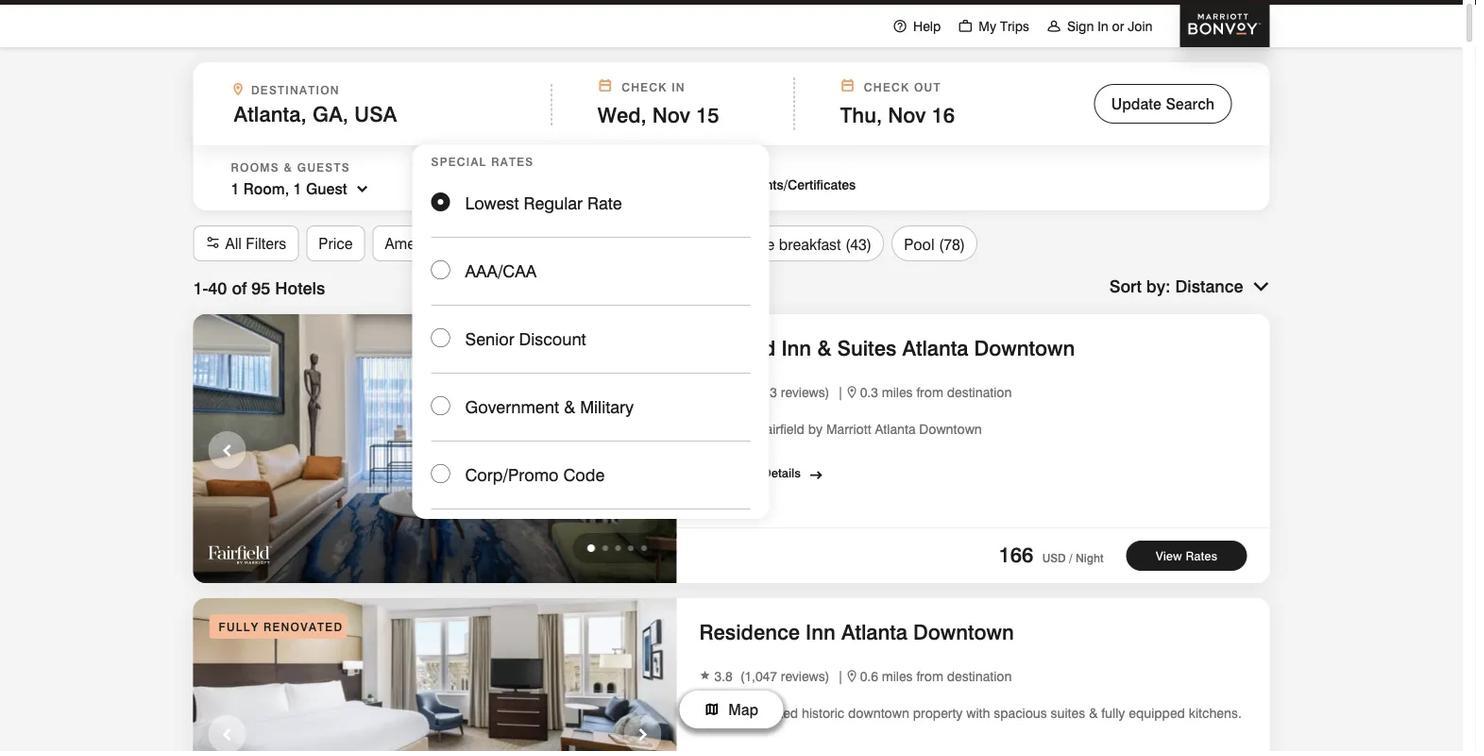 Task type: vqa. For each thing, say whether or not it's contained in the screenshot.
1 Room, 1 Guest "dropdown button"
yes



Task type: locate. For each thing, give the bounding box(es) containing it.
reviews
[[781, 384, 825, 401], [781, 669, 825, 685]]

downtown inside button
[[913, 620, 1014, 645]]

Government & Military radio
[[431, 374, 750, 442]]

1 vertical spatial downtown
[[919, 422, 982, 438]]

1 check from the left
[[622, 81, 667, 94]]

view for view rates
[[1156, 549, 1182, 563]]

atlanta for marriott
[[875, 422, 916, 438]]

miles for suites
[[882, 384, 913, 401]]

0.3 miles from destination
[[860, 384, 1012, 401]]

update search
[[1111, 94, 1215, 113]]

atlanta up 0.6
[[841, 620, 907, 645]]

thin image inside sign in or join "button"
[[1046, 18, 1061, 34]]

government & military
[[465, 397, 634, 417]]

rates
[[1186, 549, 1218, 563]]

1 vertical spatial destination
[[947, 669, 1012, 685]]

view
[[699, 466, 726, 481], [1156, 549, 1182, 563]]

guests
[[297, 161, 350, 175]]

2 check from the left
[[864, 81, 910, 94]]

free breakfast                 (43)
[[744, 235, 872, 254]]

1 horizontal spatial 1
[[231, 180, 239, 198]]

None search field
[[193, 62, 1270, 519]]

) left xs icon
[[825, 384, 830, 401]]

0 horizontal spatial view
[[699, 466, 726, 481]]

check left the in
[[622, 81, 667, 94]]

1 left 40
[[193, 278, 203, 298]]

with
[[966, 706, 990, 722]]

1 horizontal spatial thin image
[[1046, 18, 1061, 34]]

thin image inside the help link
[[893, 18, 908, 34]]

0 vertical spatial miles
[[882, 384, 913, 401]]

Senior Discount radio
[[431, 306, 750, 374]]

0 horizontal spatial thin image
[[893, 18, 908, 34]]

1 vertical spatial inn
[[806, 620, 836, 645]]

| left xs image
[[837, 669, 844, 685]]

)
[[825, 384, 830, 401], [825, 669, 830, 685]]

1 vertical spatial fairfield
[[758, 422, 805, 438]]

nov down out
[[888, 102, 926, 127]]

0.6
[[860, 669, 878, 685]]

thu,
[[840, 102, 882, 127]]

fully
[[219, 621, 259, 635]]

senior discount
[[465, 329, 586, 349]]

0 vertical spatial fairfield
[[699, 336, 776, 361]]

Destination text field
[[234, 102, 508, 126]]

map image
[[704, 699, 719, 714]]

reviews right 1,047 at the right of the page
[[781, 669, 825, 685]]

view inside view hotel details button
[[699, 466, 726, 481]]

0 vertical spatial view
[[699, 466, 726, 481]]

equipped
[[1129, 706, 1185, 722]]

1 horizontal spatial by
[[1146, 276, 1165, 296]]

hotels
[[275, 278, 325, 298]]

destination for suites
[[947, 384, 1012, 401]]

downtown
[[974, 336, 1075, 361], [919, 422, 982, 438], [913, 620, 1014, 645]]

1,047
[[745, 669, 777, 685]]

of
[[232, 278, 247, 298]]

help
[[913, 18, 941, 34]]

miles right 0.6
[[882, 669, 913, 685]]

atlanta for suites
[[902, 336, 968, 361]]

dropdown down image
[[347, 179, 372, 199]]

from up property on the bottom right
[[916, 669, 943, 685]]

1 horizontal spatial check
[[864, 81, 910, 94]]

1 reviews from the top
[[781, 384, 825, 401]]

& left military
[[564, 397, 575, 417]]

1 ) from the top
[[825, 384, 830, 401]]

use points/certificates
[[718, 177, 856, 193]]

downtown inside button
[[974, 336, 1075, 361]]

distance button
[[1175, 274, 1270, 298]]

2 nov from the left
[[888, 102, 926, 127]]

1 from from the top
[[916, 384, 943, 401]]

fairfield
[[699, 336, 776, 361], [758, 422, 805, 438]]

1 miles from the top
[[882, 384, 913, 401]]

check
[[622, 81, 667, 94], [864, 81, 910, 94]]

None field
[[234, 102, 528, 126]]

2 vertical spatial downtown
[[913, 620, 1014, 645]]

all filters
[[225, 234, 286, 253]]

1 horizontal spatial nov
[[888, 102, 926, 127]]

rooms & guests
[[231, 161, 350, 175]]

inn up 3.8 ( 1,047 reviews )
[[806, 620, 836, 645]]

discount
[[519, 329, 586, 349]]

view inside "view rates" button
[[1156, 549, 1182, 563]]

view rates button
[[1126, 541, 1247, 571]]

all filters button
[[193, 226, 299, 262]]

& inside option
[[564, 397, 575, 417]]

& up 1 room, 1 guest
[[284, 161, 293, 175]]

inn inside button
[[781, 336, 811, 361]]

miles right 0.3
[[882, 384, 913, 401]]

downtown for fairfield inn & suites atlanta downtown
[[974, 336, 1075, 361]]

by left marriott
[[808, 422, 823, 438]]

1 | from the top
[[837, 384, 844, 401]]

atlanta inside residence inn atlanta downtown button
[[841, 620, 907, 645]]

& left suites
[[817, 336, 831, 361]]

2 vertical spatial atlanta
[[841, 620, 907, 645]]

2 destination from the top
[[947, 669, 1012, 685]]

1 vertical spatial from
[[916, 669, 943, 685]]

pets
[[587, 235, 617, 254]]

atlanta inside fairfield inn & suites atlanta downtown button
[[902, 336, 968, 361]]

by right sort
[[1146, 276, 1165, 296]]

& left the fully
[[1089, 706, 1098, 722]]

rate
[[587, 193, 622, 213]]

lowest
[[465, 193, 519, 213]]

1 destination from the top
[[947, 384, 1012, 401]]

3.8
[[714, 669, 733, 685]]

0 vertical spatial inn
[[781, 336, 811, 361]]

1 vertical spatial )
[[825, 669, 830, 685]]

1 vertical spatial reviews
[[781, 669, 825, 685]]

inn up 1,913 reviews )
[[781, 336, 811, 361]]

brands
[[483, 234, 531, 253]]

0 vertical spatial by
[[1146, 276, 1165, 296]]

nov inside check in wed, nov 15
[[652, 102, 690, 127]]

1,913 reviews )
[[745, 384, 830, 401]]

lowest regular rate
[[465, 193, 622, 213]]

:
[[1165, 276, 1171, 296]]

Lowest Regular Rate radio
[[431, 170, 750, 238]]

next image
[[631, 722, 654, 749]]

breakfast
[[779, 235, 841, 254]]

0 horizontal spatial nov
[[652, 102, 690, 127]]

& inside button
[[817, 336, 831, 361]]

0 vertical spatial destination
[[947, 384, 1012, 401]]

view left hotel
[[699, 466, 726, 481]]

inn inside button
[[806, 620, 836, 645]]

usd / night button
[[1039, 552, 1104, 565]]

from down fairfield inn & suites atlanta downtown button
[[916, 384, 943, 401]]

2 miles from the top
[[882, 669, 913, 685]]

special
[[431, 155, 487, 169]]

renovated
[[263, 621, 343, 635]]

fairfield inn & suites atlanta downtown button
[[699, 332, 1081, 365]]

sign in or join
[[1067, 18, 1153, 34]]

miles for downtown
[[882, 669, 913, 685]]

1 for 1 room, 1 guest
[[231, 180, 239, 198]]

(39)
[[685, 235, 712, 254]]

95
[[251, 278, 270, 298]]

military
[[580, 397, 634, 417]]

16
[[932, 102, 955, 127]]

166 usd / night
[[999, 543, 1104, 567]]

0 horizontal spatial by
[[808, 422, 823, 438]]

my
[[979, 18, 996, 34]]

0 vertical spatial )
[[825, 384, 830, 401]]

reviews right 1,913
[[781, 384, 825, 401]]

1 down rooms
[[231, 180, 239, 198]]

0 horizontal spatial check
[[622, 81, 667, 94]]

atlanta down 0.3
[[875, 422, 916, 438]]

1 horizontal spatial view
[[1156, 549, 1182, 563]]

kitchens.
[[1189, 706, 1242, 722]]

map button
[[679, 691, 783, 729]]

2 | from the top
[[837, 669, 844, 685]]

| left xs icon
[[837, 384, 844, 401]]

night
[[1076, 552, 1104, 565]]

from for downtown
[[916, 669, 943, 685]]

0 vertical spatial from
[[916, 384, 943, 401]]

trips
[[1000, 18, 1029, 34]]

0 vertical spatial downtown
[[974, 336, 1075, 361]]

2 thin image from the left
[[1046, 18, 1061, 34]]

suites
[[1051, 706, 1085, 722]]

room,
[[244, 180, 289, 198]]

0.3
[[860, 384, 878, 401]]

check inside check in wed, nov 15
[[622, 81, 667, 94]]

1 nov from the left
[[652, 102, 690, 127]]

my trips button
[[949, 0, 1038, 49]]

0 vertical spatial |
[[837, 384, 844, 401]]

0 vertical spatial reviews
[[781, 384, 825, 401]]

) left xs image
[[825, 669, 830, 685]]

thin image left help
[[893, 18, 908, 34]]

thin image
[[893, 18, 908, 34], [1046, 18, 1061, 34]]

hotel
[[729, 466, 759, 481]]

check up 'thu,'
[[864, 81, 910, 94]]

1
[[231, 180, 239, 198], [293, 180, 302, 198], [193, 278, 203, 298]]

spacious
[[994, 706, 1047, 722]]

nov
[[652, 102, 690, 127], [888, 102, 926, 127]]

nov down the in
[[652, 102, 690, 127]]

from
[[916, 384, 943, 401], [916, 669, 943, 685]]

nov for 15
[[652, 102, 690, 127]]

fairfield down 1,913 reviews )
[[758, 422, 805, 438]]

guest
[[306, 180, 347, 198]]

view left rates
[[1156, 549, 1182, 563]]

166 button
[[999, 543, 1033, 567]]

1 vertical spatial view
[[1156, 549, 1182, 563]]

1 room, 1 guest button
[[231, 179, 372, 200]]

0 vertical spatial atlanta
[[902, 336, 968, 361]]

0 horizontal spatial 1
[[193, 278, 203, 298]]

1 thin image from the left
[[893, 18, 908, 34]]

2 from from the top
[[916, 669, 943, 685]]

0.6 miles from destination
[[860, 669, 1012, 685]]

renovated
[[739, 706, 798, 722]]

1 vertical spatial atlanta
[[875, 422, 916, 438]]

atlanta up the 0.3 miles from destination on the bottom
[[902, 336, 968, 361]]

residence
[[699, 620, 800, 645]]

destination
[[947, 384, 1012, 401], [947, 669, 1012, 685]]

in
[[1098, 18, 1108, 34]]

1 vertical spatial miles
[[882, 669, 913, 685]]

1 vertical spatial |
[[837, 669, 844, 685]]

xs image
[[848, 671, 856, 683]]

check inside the check out thu, nov 16
[[864, 81, 910, 94]]

thin image left sign
[[1046, 18, 1061, 34]]

inn for fairfield
[[781, 336, 811, 361]]

residence inn atlanta downtown
[[699, 620, 1014, 645]]

-
[[203, 278, 208, 298]]

fairfield up 1,913
[[699, 336, 776, 361]]

nov inside the check out thu, nov 16
[[888, 102, 926, 127]]

2 reviews from the top
[[781, 669, 825, 685]]

pets welcome                 (39)
[[587, 235, 712, 254]]

1 down rooms & guests
[[293, 180, 302, 198]]

senior
[[465, 329, 514, 349]]

previous image
[[216, 722, 238, 749]]



Task type: describe. For each thing, give the bounding box(es) containing it.
newly renovated historic downtown property with spacious suites & fully equipped kitchens.
[[699, 706, 1242, 722]]

historical fairfield by marriott atlanta downtown
[[699, 422, 982, 438]]

downtown for historical fairfield by marriott atlanta downtown
[[919, 422, 982, 438]]

corp/promo
[[465, 465, 559, 485]]

studio with 1 king bed and sofa image
[[193, 599, 677, 752]]

my trips
[[979, 18, 1029, 34]]

s image
[[205, 233, 221, 254]]

thin image
[[958, 18, 973, 34]]

sign
[[1067, 18, 1094, 34]]

check for wed,
[[622, 81, 667, 94]]

thin image for help
[[893, 18, 908, 34]]

update
[[1111, 94, 1162, 113]]

destination for downtown
[[947, 669, 1012, 685]]

price button
[[306, 226, 365, 262]]

view rates
[[1156, 549, 1218, 563]]

corp/promo code
[[465, 465, 605, 485]]

free
[[744, 235, 775, 254]]

fairfield inside button
[[699, 336, 776, 361]]

fully renovated
[[219, 621, 343, 635]]

1 - 40 of 95 hotels
[[193, 278, 325, 298]]

nov for 16
[[888, 102, 926, 127]]

1 for 1 - 40 of 95 hotels
[[193, 278, 203, 298]]

fairfield inn & suites brand icon image
[[208, 541, 272, 567]]

(43)
[[845, 235, 872, 254]]

view hotel details button
[[699, 459, 807, 483]]

40
[[208, 278, 227, 298]]

historic
[[802, 706, 844, 722]]

marriott
[[826, 422, 871, 438]]

update search button
[[1094, 84, 1232, 124]]

pool
[[904, 235, 934, 254]]

view for view hotel details
[[699, 466, 726, 481]]

pets welcome                 (39) button
[[575, 226, 724, 262]]

2 ) from the top
[[825, 669, 830, 685]]

AAA/CAA radio
[[431, 238, 750, 306]]

166
[[999, 543, 1033, 567]]

suites
[[837, 336, 897, 361]]

all
[[225, 234, 242, 253]]

(78)
[[939, 235, 965, 254]]

government
[[465, 397, 559, 417]]

previous image
[[216, 438, 238, 465]]

usd
[[1042, 552, 1066, 565]]

regular
[[524, 193, 583, 213]]

check for thu,
[[864, 81, 910, 94]]

next image
[[631, 438, 654, 465]]

1 vertical spatial by
[[808, 422, 823, 438]]

property
[[913, 706, 963, 722]]

arrow down image
[[1253, 276, 1270, 297]]

/
[[1069, 552, 1073, 565]]

check in wed, nov 15
[[598, 81, 719, 127]]

Corp/Promo Code radio
[[431, 442, 750, 510]]

residence inn atlanta downtown button
[[699, 616, 1020, 649]]

distance
[[1175, 276, 1243, 296]]

inn for residence
[[806, 620, 836, 645]]

1,913
[[745, 384, 777, 401]]

search
[[1166, 94, 1215, 113]]

| for &
[[837, 384, 844, 401]]

sort
[[1109, 276, 1142, 296]]

15
[[696, 102, 719, 127]]

details
[[762, 466, 801, 481]]

historical
[[699, 422, 754, 438]]

(
[[740, 669, 745, 685]]

help link
[[884, 0, 949, 49]]

check out thu, nov 16
[[840, 81, 955, 127]]

welcome
[[621, 235, 681, 254]]

newly
[[699, 706, 735, 722]]

lobby seating area image
[[193, 314, 677, 586]]

1 room, 1 guest
[[231, 180, 347, 198]]

pool                 (78)
[[904, 235, 965, 254]]

| for atlanta
[[837, 669, 844, 685]]

fully
[[1101, 706, 1125, 722]]

destination
[[251, 83, 340, 97]]

rooms
[[231, 161, 280, 175]]

filters
[[246, 234, 286, 253]]

downtown
[[848, 706, 909, 722]]

fairfield inn & suites atlanta downtown
[[699, 336, 1075, 361]]

points/certificates
[[746, 177, 856, 193]]

2 horizontal spatial 1
[[293, 180, 302, 198]]

special rates
[[431, 155, 534, 169]]

use
[[718, 177, 742, 193]]

or
[[1112, 18, 1124, 34]]

rates
[[491, 155, 534, 169]]

sign in or join button
[[1038, 0, 1161, 49]]

amenities
[[385, 234, 451, 253]]

from for suites
[[916, 384, 943, 401]]

brands button
[[471, 226, 544, 262]]

thin image for sign in or join
[[1046, 18, 1061, 34]]

wed,
[[598, 102, 647, 127]]

xs image
[[848, 386, 856, 399]]

sort by :
[[1109, 276, 1171, 296]]

none search field containing wed, nov 15
[[193, 62, 1270, 519]]



